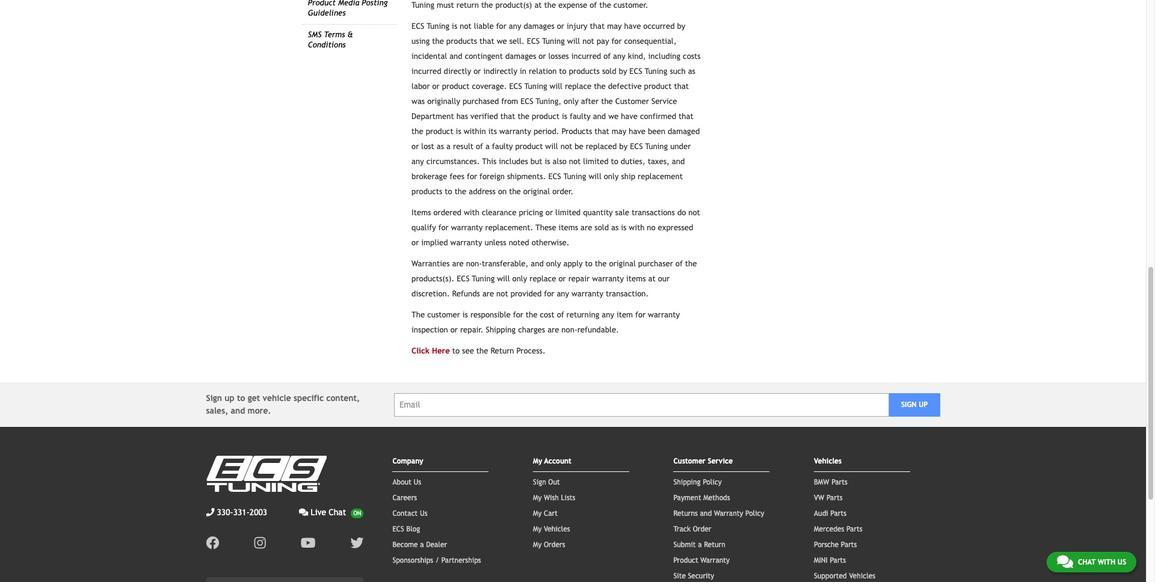 Task type: vqa. For each thing, say whether or not it's contained in the screenshot.
right "your"
no



Task type: describe. For each thing, give the bounding box(es) containing it.
that down the from
[[501, 112, 515, 121]]

and up directly
[[450, 52, 463, 61]]

the customer is responsible for the cost of returning any item for warranty inspection or repair. shipping charges are non-refundable.
[[412, 311, 680, 335]]

defective
[[608, 82, 642, 91]]

pricing
[[519, 209, 543, 218]]

for right pay
[[612, 37, 622, 46]]

0 vertical spatial we
[[497, 37, 507, 46]]

ecs tuning image
[[206, 456, 327, 493]]

any up the sell.
[[509, 22, 521, 31]]

us for about us
[[414, 479, 421, 487]]

a right the submit
[[698, 541, 702, 550]]

foreign
[[480, 172, 505, 181]]

process.
[[517, 347, 546, 356]]

phone image
[[206, 509, 215, 517]]

replacement.
[[485, 224, 533, 233]]

ecs right the from
[[521, 97, 534, 106]]

will up 'tuning,'
[[550, 82, 563, 91]]

returns and warranty policy link
[[674, 510, 765, 518]]

for right fees
[[467, 172, 477, 181]]

the right purchaser in the top of the page
[[685, 260, 697, 269]]

is up products
[[562, 112, 568, 121]]

mercedes parts
[[814, 526, 863, 534]]

order.
[[553, 187, 574, 196]]

us for contact us
[[420, 510, 428, 518]]

tuning up order.
[[564, 172, 586, 181]]

department
[[412, 112, 454, 121]]

site security link
[[674, 573, 714, 581]]

warranty down ordered
[[451, 224, 483, 233]]

and down after
[[593, 112, 606, 121]]

are up responsible at the left bottom
[[483, 290, 494, 299]]

responsible
[[471, 311, 511, 320]]

includes
[[499, 157, 528, 166]]

replaced
[[586, 142, 617, 151]]

1 vertical spatial with
[[629, 224, 645, 233]]

these
[[536, 224, 557, 233]]

and down the "under"
[[672, 157, 685, 166]]

my for my wish lists
[[533, 494, 542, 503]]

conditions
[[308, 40, 346, 49]]

the down fees
[[455, 187, 467, 196]]

the
[[412, 311, 425, 320]]

sign up to get vehicle specific content, sales, and more.
[[206, 394, 360, 416]]

sponsorships / partnerships
[[393, 557, 481, 565]]

sold inside items ordered with clearance pricing or limited quantity sale transactions do not qualify for warranty replacement. these items are sold as is with no expressed or implied warranty unless noted otherwise.
[[595, 224, 609, 233]]

for inside warranties are non-transferable, and only apply to the original purchaser of the products(s). ecs tuning will only replace or repair warranty items at our discretion. refunds are not provided for any warranty transaction.
[[544, 290, 555, 299]]

comments image
[[299, 509, 308, 517]]

1 vertical spatial products
[[569, 67, 600, 76]]

orders
[[544, 541, 565, 550]]

supported vehicles link
[[814, 573, 876, 581]]

its
[[489, 127, 497, 136]]

about us link
[[393, 479, 421, 487]]

ecs down the 'also'
[[549, 172, 561, 181]]

sales,
[[206, 407, 228, 416]]

including
[[649, 52, 681, 61]]

1 vertical spatial damages
[[506, 52, 536, 61]]

purchaser
[[638, 260, 673, 269]]

the inside the customer is responsible for the cost of returning any item for warranty inspection or repair. shipping charges are non-refundable.
[[526, 311, 538, 320]]

clearance
[[482, 209, 517, 218]]

that up pay
[[590, 22, 605, 31]]

any inside the customer is responsible for the cost of returning any item for warranty inspection or repair. shipping charges are non-refundable.
[[602, 311, 614, 320]]

only up 'provided'
[[513, 275, 527, 284]]

product down the such
[[644, 82, 672, 91]]

customer inside ecs tuning is not liable for any damages or injury that may have occurred by using the products that we sell. ecs tuning will not pay for consequential, incidental and contingent damages or losses incurred of any kind, including costs incurred directly or indirectly in relation to products sold by ecs tuning such as labor or product coverage. ecs tuning will replace the defective product that was originally purchased from ecs tuning, only after the customer service department has verified that the product is faulty and we have confirmed that the product is within its warranty period. products that may have been damaged or lost as a result of a faulty product will not be replaced by ecs tuning under any circumstances. this includes but is also not limited to duties, taxes, and brokerage fees for foreign shipments. ecs tuning will only ship replacement products to the address on the original order.
[[616, 97, 649, 106]]

vw
[[814, 494, 825, 503]]

contact us
[[393, 510, 428, 518]]

product down department
[[426, 127, 454, 136]]

tuning down including
[[645, 67, 668, 76]]

dealer
[[426, 541, 447, 550]]

payment methods
[[674, 494, 730, 503]]

any down lost
[[412, 157, 424, 166]]

my orders link
[[533, 541, 565, 550]]

my vehicles
[[533, 526, 570, 534]]

product up period.
[[532, 112, 560, 121]]

under
[[671, 142, 691, 151]]

not right the 'also'
[[569, 157, 581, 166]]

only left after
[[564, 97, 579, 106]]

and up order
[[700, 510, 712, 518]]

kind,
[[628, 52, 646, 61]]

for right liable
[[496, 22, 507, 31]]

items inside items ordered with clearance pricing or limited quantity sale transactions do not qualify for warranty replacement. these items are sold as is with no expressed or implied warranty unless noted otherwise.
[[559, 224, 578, 233]]

costs
[[683, 52, 701, 61]]

contact
[[393, 510, 418, 518]]

here
[[432, 347, 450, 356]]

that up contingent
[[480, 37, 495, 46]]

shipping policy link
[[674, 479, 722, 487]]

that down the such
[[674, 82, 689, 91]]

Email email field
[[394, 394, 889, 417]]

1 vertical spatial faulty
[[492, 142, 513, 151]]

cost
[[540, 311, 555, 320]]

product warranty link
[[674, 557, 730, 565]]

1 horizontal spatial we
[[609, 112, 619, 121]]

repair
[[569, 275, 590, 284]]

1 vertical spatial policy
[[746, 510, 765, 518]]

tuning up using
[[427, 22, 450, 31]]

brokerage
[[412, 172, 447, 181]]

ecs left blog
[[393, 526, 404, 534]]

0 vertical spatial by
[[677, 22, 686, 31]]

sign for sign up to get vehicle specific content, sales, and more.
[[206, 394, 222, 404]]

parts for audi parts
[[831, 510, 847, 518]]

my for my account
[[533, 458, 542, 466]]

that up replaced
[[595, 127, 610, 136]]

replace inside ecs tuning is not liable for any damages or injury that may have occurred by using the products that we sell. ecs tuning will not pay for consequential, incidental and contingent damages or losses incurred of any kind, including costs incurred directly or indirectly in relation to products sold by ecs tuning such as labor or product coverage. ecs tuning will replace the defective product that was originally purchased from ecs tuning, only after the customer service department has verified that the product is faulty and we have confirmed that the product is within its warranty period. products that may have been damaged or lost as a result of a faulty product will not be replaced by ecs tuning under any circumstances. this includes but is also not limited to duties, taxes, and brokerage fees for foreign shipments. ecs tuning will only ship replacement products to the address on the original order.
[[565, 82, 592, 91]]

1 vertical spatial service
[[708, 458, 733, 466]]

2003
[[250, 508, 267, 518]]

1 vertical spatial by
[[619, 67, 627, 76]]

item
[[617, 311, 633, 320]]

product for product warranty
[[674, 557, 699, 565]]

product for product media posting guidelines
[[308, 0, 336, 7]]

ecs down kind,
[[630, 67, 643, 76]]

product media posting guidelines
[[308, 0, 388, 17]]

this
[[482, 157, 497, 166]]

and inside sign up to get vehicle specific content, sales, and more.
[[231, 407, 245, 416]]

non- inside the customer is responsible for the cost of returning any item for warranty inspection or repair. shipping charges are non-refundable.
[[562, 326, 578, 335]]

the right after
[[601, 97, 613, 106]]

ecs right the sell.
[[527, 37, 540, 46]]

/
[[436, 557, 439, 565]]

to down fees
[[445, 187, 452, 196]]

0 vertical spatial incurred
[[572, 52, 601, 61]]

a left dealer
[[420, 541, 424, 550]]

tuning down relation
[[525, 82, 547, 91]]

careers link
[[393, 494, 417, 503]]

my cart link
[[533, 510, 558, 518]]

ecs up 'duties,' on the top right
[[630, 142, 643, 151]]

my for my cart
[[533, 510, 542, 518]]

or left lost
[[412, 142, 419, 151]]

coverage.
[[472, 82, 507, 91]]

are right "warranties"
[[452, 260, 464, 269]]

1 vertical spatial shipping
[[674, 479, 701, 487]]

1 vertical spatial have
[[621, 112, 638, 121]]

will down injury
[[567, 37, 580, 46]]

0 horizontal spatial return
[[491, 347, 514, 356]]

product media posting guidelines link
[[308, 0, 388, 17]]

any left kind,
[[613, 52, 626, 61]]

not left pay
[[583, 37, 594, 46]]

more.
[[248, 407, 271, 416]]

such
[[670, 67, 686, 76]]

customer service
[[674, 458, 733, 466]]

is inside items ordered with clearance pricing or limited quantity sale transactions do not qualify for warranty replacement. these items are sold as is with no expressed or implied warranty unless noted otherwise.
[[621, 224, 627, 233]]

shipping inside the customer is responsible for the cost of returning any item for warranty inspection or repair. shipping charges are non-refundable.
[[486, 326, 516, 335]]

porsche parts
[[814, 541, 857, 550]]

2 vertical spatial have
[[629, 127, 646, 136]]

a up this
[[486, 142, 490, 151]]

mercedes
[[814, 526, 845, 534]]

warranty left unless
[[451, 239, 482, 248]]

my account
[[533, 458, 572, 466]]

is left liable
[[452, 22, 458, 31]]

a left result
[[447, 142, 451, 151]]

bmw
[[814, 479, 830, 487]]

twitter logo image
[[351, 537, 364, 550]]

the up lost
[[412, 127, 424, 136]]

1 vertical spatial return
[[704, 541, 726, 550]]

as inside items ordered with clearance pricing or limited quantity sale transactions do not qualify for warranty replacement. these items are sold as is with no expressed or implied warranty unless noted otherwise.
[[611, 224, 619, 233]]

original inside warranties are non-transferable, and only apply to the original purchaser of the products(s). ecs tuning will only replace or repair warranty items at our discretion. refunds are not provided for any warranty transaction.
[[609, 260, 636, 269]]

or right 'labor'
[[432, 82, 440, 91]]

2 vertical spatial us
[[1118, 559, 1127, 567]]

not left be
[[561, 142, 573, 151]]

been
[[648, 127, 666, 136]]

are inside items ordered with clearance pricing or limited quantity sale transactions do not qualify for warranty replacement. these items are sold as is with no expressed or implied warranty unless noted otherwise.
[[581, 224, 592, 233]]

to down 'losses'
[[559, 67, 567, 76]]

or down contingent
[[474, 67, 481, 76]]

porsche
[[814, 541, 839, 550]]

payment methods link
[[674, 494, 730, 503]]

on
[[498, 187, 507, 196]]

live chat link
[[299, 507, 364, 520]]

will down period.
[[545, 142, 558, 151]]

site security
[[674, 573, 714, 581]]

careers
[[393, 494, 417, 503]]

is down the has
[[456, 127, 461, 136]]

original inside ecs tuning is not liable for any damages or injury that may have occurred by using the products that we sell. ecs tuning will not pay for consequential, incidental and contingent damages or losses incurred of any kind, including costs incurred directly or indirectly in relation to products sold by ecs tuning such as labor or product coverage. ecs tuning will replace the defective product that was originally purchased from ecs tuning, only after the customer service department has verified that the product is faulty and we have confirmed that the product is within its warranty period. products that may have been damaged or lost as a result of a faulty product will not be replaced by ecs tuning under any circumstances. this includes but is also not limited to duties, taxes, and brokerage fees for foreign shipments. ecs tuning will only ship replacement products to the address on the original order.
[[523, 187, 550, 196]]

was
[[412, 97, 425, 106]]

replacement
[[638, 172, 683, 181]]

sponsorships / partnerships link
[[393, 557, 481, 565]]

is inside the customer is responsible for the cost of returning any item for warranty inspection or repair. shipping charges are non-refundable.
[[463, 311, 468, 320]]

parts for mercedes parts
[[847, 526, 863, 534]]

sms
[[308, 30, 322, 39]]

up for sign up
[[919, 401, 928, 410]]

submit a return
[[674, 541, 726, 550]]

damaged
[[668, 127, 700, 136]]

sign up
[[902, 401, 928, 410]]

2 horizontal spatial as
[[688, 67, 696, 76]]

tuning inside warranties are non-transferable, and only apply to the original purchaser of the products(s). ecs tuning will only replace or repair warranty items at our discretion. refunds are not provided for any warranty transaction.
[[472, 275, 495, 284]]

from
[[501, 97, 518, 106]]

or up these at top
[[546, 209, 553, 218]]

or up relation
[[539, 52, 546, 61]]

ecs up using
[[412, 22, 425, 31]]

sign for sign out
[[533, 479, 546, 487]]

sms terms & conditions link
[[308, 30, 353, 49]]

the right on
[[509, 187, 521, 196]]

shipping policy
[[674, 479, 722, 487]]

lists
[[561, 494, 576, 503]]

1 horizontal spatial products
[[446, 37, 477, 46]]

product up but in the left of the page
[[515, 142, 543, 151]]

product down directly
[[442, 82, 470, 91]]

the down the from
[[518, 112, 530, 121]]

chat inside chat with us link
[[1078, 559, 1096, 567]]

tuning up 'losses'
[[542, 37, 565, 46]]

tuning down been
[[645, 142, 668, 151]]

address
[[469, 187, 496, 196]]

sms terms & conditions
[[308, 30, 353, 49]]

chat with us
[[1078, 559, 1127, 567]]

0 vertical spatial vehicles
[[814, 458, 842, 466]]

are inside the customer is responsible for the cost of returning any item for warranty inspection or repair. shipping charges are non-refundable.
[[548, 326, 559, 335]]

supported
[[814, 573, 847, 581]]

specific
[[294, 394, 324, 404]]

to left 'duties,' on the top right
[[611, 157, 619, 166]]

sold inside ecs tuning is not liable for any damages or injury that may have occurred by using the products that we sell. ecs tuning will not pay for consequential, incidental and contingent damages or losses incurred of any kind, including costs incurred directly or indirectly in relation to products sold by ecs tuning such as labor or product coverage. ecs tuning will replace the defective product that was originally purchased from ecs tuning, only after the customer service department has verified that the product is faulty and we have confirmed that the product is within its warranty period. products that may have been damaged or lost as a result of a faulty product will not be replaced by ecs tuning under any circumstances. this includes but is also not limited to duties, taxes, and brokerage fees for foreign shipments. ecs tuning will only ship replacement products to the address on the original order.
[[602, 67, 617, 76]]

sign for sign up
[[902, 401, 917, 410]]

vw parts
[[814, 494, 843, 503]]

after
[[581, 97, 599, 106]]

noted
[[509, 239, 529, 248]]

sign out
[[533, 479, 560, 487]]



Task type: locate. For each thing, give the bounding box(es) containing it.
chat inside live chat link
[[329, 508, 346, 518]]

0 vertical spatial non-
[[466, 260, 482, 269]]

and inside warranties are non-transferable, and only apply to the original purchaser of the products(s). ecs tuning will only replace or repair warranty items at our discretion. refunds are not provided for any warranty transaction.
[[531, 260, 544, 269]]

damages up in
[[506, 52, 536, 61]]

non- down returning
[[562, 326, 578, 335]]

sign up button
[[889, 394, 940, 417]]

items
[[559, 224, 578, 233], [627, 275, 646, 284]]

are down quantity
[[581, 224, 592, 233]]

is up repair.
[[463, 311, 468, 320]]

the up after
[[594, 82, 606, 91]]

non- up refunds on the left of page
[[466, 260, 482, 269]]

1 horizontal spatial chat
[[1078, 559, 1096, 567]]

1 horizontal spatial sign
[[533, 479, 546, 487]]

is right but in the left of the page
[[545, 157, 550, 166]]

my
[[533, 458, 542, 466], [533, 494, 542, 503], [533, 510, 542, 518], [533, 526, 542, 534], [533, 541, 542, 550]]

0 vertical spatial original
[[523, 187, 550, 196]]

warranty inside ecs tuning is not liable for any damages or injury that may have occurred by using the products that we sell. ecs tuning will not pay for consequential, incidental and contingent damages or losses incurred of any kind, including costs incurred directly or indirectly in relation to products sold by ecs tuning such as labor or product coverage. ecs tuning will replace the defective product that was originally purchased from ecs tuning, only after the customer service department has verified that the product is faulty and we have confirmed that the product is within its warranty period. products that may have been damaged or lost as a result of a faulty product will not be replaced by ecs tuning under any circumstances. this includes but is also not limited to duties, taxes, and brokerage fees for foreign shipments. ecs tuning will only ship replacement products to the address on the original order.
[[500, 127, 531, 136]]

items left at
[[627, 275, 646, 284]]

may
[[607, 22, 622, 31], [612, 127, 627, 136]]

tuning
[[427, 22, 450, 31], [542, 37, 565, 46], [645, 67, 668, 76], [525, 82, 547, 91], [645, 142, 668, 151], [564, 172, 586, 181], [472, 275, 495, 284]]

ecs blog link
[[393, 526, 420, 534]]

labor
[[412, 82, 430, 91]]

parts for porsche parts
[[841, 541, 857, 550]]

parts up mercedes parts link
[[831, 510, 847, 518]]

only left "ship"
[[604, 172, 619, 181]]

of
[[604, 52, 611, 61], [476, 142, 483, 151], [676, 260, 683, 269], [557, 311, 564, 320]]

occurred
[[644, 22, 675, 31]]

warranty down our
[[648, 311, 680, 320]]

ecs tuning is not liable for any damages or injury that may have occurred by using the products that we sell. ecs tuning will not pay for consequential, incidental and contingent damages or losses incurred of any kind, including costs incurred directly or indirectly in relation to products sold by ecs tuning such as labor or product coverage. ecs tuning will replace the defective product that was originally purchased from ecs tuning, only after the customer service department has verified that the product is faulty and we have confirmed that the product is within its warranty period. products that may have been damaged or lost as a result of a faulty product will not be replaced by ecs tuning under any circumstances. this includes but is also not limited to duties, taxes, and brokerage fees for foreign shipments. ecs tuning will only ship replacement products to the address on the original order.
[[412, 22, 701, 196]]

items inside warranties are non-transferable, and only apply to the original purchaser of the products(s). ecs tuning will only replace or repair warranty items at our discretion. refunds are not provided for any warranty transaction.
[[627, 275, 646, 284]]

of inside warranties are non-transferable, and only apply to the original purchaser of the products(s). ecs tuning will only replace or repair warranty items at our discretion. refunds are not provided for any warranty transaction.
[[676, 260, 683, 269]]

0 vertical spatial sold
[[602, 67, 617, 76]]

3 my from the top
[[533, 510, 542, 518]]

my wish lists
[[533, 494, 576, 503]]

1 horizontal spatial as
[[611, 224, 619, 233]]

1 horizontal spatial incurred
[[572, 52, 601, 61]]

1 vertical spatial us
[[420, 510, 428, 518]]

0 horizontal spatial up
[[225, 394, 235, 404]]

for down ordered
[[439, 224, 449, 233]]

my orders
[[533, 541, 565, 550]]

0 horizontal spatial incurred
[[412, 67, 442, 76]]

contingent
[[465, 52, 503, 61]]

0 horizontal spatial original
[[523, 187, 550, 196]]

to inside warranties are non-transferable, and only apply to the original purchaser of the products(s). ecs tuning will only replace or repair warranty items at our discretion. refunds are not provided for any warranty transaction.
[[585, 260, 593, 269]]

warranty down methods
[[714, 510, 744, 518]]

0 vertical spatial warranty
[[714, 510, 744, 518]]

have left the confirmed
[[621, 112, 638, 121]]

my for my orders
[[533, 541, 542, 550]]

to left get
[[237, 394, 245, 404]]

service up the confirmed
[[652, 97, 677, 106]]

sign out link
[[533, 479, 560, 487]]

vehicles up bmw parts "link"
[[814, 458, 842, 466]]

0 horizontal spatial limited
[[556, 209, 581, 218]]

0 vertical spatial products
[[446, 37, 477, 46]]

0 vertical spatial damages
[[524, 22, 555, 31]]

1 horizontal spatial limited
[[583, 157, 609, 166]]

ordered
[[434, 209, 462, 218]]

up for sign up to get vehicle specific content, sales, and more.
[[225, 394, 235, 404]]

2 vertical spatial vehicles
[[849, 573, 876, 581]]

not inside items ordered with clearance pricing or limited quantity sale transactions do not qualify for warranty replacement. these items are sold as is with no expressed or implied warranty unless noted otherwise.
[[689, 209, 700, 218]]

unless
[[485, 239, 507, 248]]

comments image
[[1057, 555, 1074, 569]]

any inside warranties are non-transferable, and only apply to the original purchaser of the products(s). ecs tuning will only replace or repair warranty items at our discretion. refunds are not provided for any warranty transaction.
[[557, 290, 569, 299]]

or down "qualify"
[[412, 239, 419, 248]]

2 vertical spatial as
[[611, 224, 619, 233]]

us right contact
[[420, 510, 428, 518]]

no
[[647, 224, 656, 233]]

fees
[[450, 172, 465, 181]]

return down order
[[704, 541, 726, 550]]

are down 'cost'
[[548, 326, 559, 335]]

0 vertical spatial product
[[308, 0, 336, 7]]

of right 'cost'
[[557, 311, 564, 320]]

parts down mercedes parts link
[[841, 541, 857, 550]]

vehicles for supported vehicles
[[849, 573, 876, 581]]

content,
[[326, 394, 360, 404]]

us right comments icon
[[1118, 559, 1127, 567]]

with left no
[[629, 224, 645, 233]]

the right apply at top
[[595, 260, 607, 269]]

instagram logo image
[[254, 537, 266, 550]]

my down "my cart" link
[[533, 526, 542, 534]]

warranty right the its
[[500, 127, 531, 136]]

warranty up transaction.
[[592, 275, 624, 284]]

mini parts
[[814, 557, 846, 565]]

parts for mini parts
[[830, 557, 846, 565]]

1 horizontal spatial with
[[629, 224, 645, 233]]

with down the address
[[464, 209, 480, 218]]

mini parts link
[[814, 557, 846, 565]]

facebook logo image
[[206, 537, 219, 550]]

1 vertical spatial replace
[[530, 275, 556, 284]]

product down the submit
[[674, 557, 699, 565]]

duties,
[[621, 157, 646, 166]]

2 horizontal spatial vehicles
[[849, 573, 876, 581]]

have up consequential,
[[624, 22, 641, 31]]

1 vertical spatial incurred
[[412, 67, 442, 76]]

qualify
[[412, 224, 436, 233]]

warranty
[[500, 127, 531, 136], [451, 224, 483, 233], [451, 239, 482, 248], [592, 275, 624, 284], [572, 290, 604, 299], [648, 311, 680, 320]]

0 horizontal spatial shipping
[[486, 326, 516, 335]]

customer down defective
[[616, 97, 649, 106]]

1 vertical spatial original
[[609, 260, 636, 269]]

0 horizontal spatial policy
[[703, 479, 722, 487]]

1 horizontal spatial product
[[674, 557, 699, 565]]

0 horizontal spatial items
[[559, 224, 578, 233]]

0 horizontal spatial with
[[464, 209, 480, 218]]

0 vertical spatial return
[[491, 347, 514, 356]]

click
[[412, 347, 430, 356]]

as
[[688, 67, 696, 76], [437, 142, 444, 151], [611, 224, 619, 233]]

verified
[[471, 112, 498, 121]]

implied
[[421, 239, 448, 248]]

sell.
[[510, 37, 525, 46]]

0 vertical spatial replace
[[565, 82, 592, 91]]

to inside sign up to get vehicle specific content, sales, and more.
[[237, 394, 245, 404]]

lost
[[421, 142, 434, 151]]

vehicles
[[814, 458, 842, 466], [544, 526, 570, 534], [849, 573, 876, 581]]

of right purchaser in the top of the page
[[676, 260, 683, 269]]

return left process.
[[491, 347, 514, 356]]

for inside items ordered with clearance pricing or limited quantity sale transactions do not qualify for warranty replacement. these items are sold as is with no expressed or implied warranty unless noted otherwise.
[[439, 224, 449, 233]]

0 horizontal spatial customer
[[616, 97, 649, 106]]

only left apply at top
[[546, 260, 561, 269]]

incurred down pay
[[572, 52, 601, 61]]

see
[[462, 347, 474, 356]]

0 vertical spatial policy
[[703, 479, 722, 487]]

that up "damaged"
[[679, 112, 694, 121]]

products
[[562, 127, 592, 136]]

0 vertical spatial may
[[607, 22, 622, 31]]

provided
[[511, 290, 542, 299]]

0 horizontal spatial non-
[[466, 260, 482, 269]]

refundable.
[[578, 326, 619, 335]]

sold down quantity
[[595, 224, 609, 233]]

damages up the sell.
[[524, 22, 555, 31]]

but
[[531, 157, 543, 166]]

policy
[[703, 479, 722, 487], [746, 510, 765, 518]]

confirmed
[[640, 112, 677, 121]]

ship
[[621, 172, 636, 181]]

non- inside warranties are non-transferable, and only apply to the original purchaser of the products(s). ecs tuning will only replace or repair warranty items at our discretion. refunds are not provided for any warranty transaction.
[[466, 260, 482, 269]]

0 vertical spatial have
[[624, 22, 641, 31]]

331-
[[233, 508, 250, 518]]

also
[[553, 157, 567, 166]]

quantity
[[583, 209, 613, 218]]

1 vertical spatial as
[[437, 142, 444, 151]]

or inside warranties are non-transferable, and only apply to the original purchaser of the products(s). ecs tuning will only replace or repair warranty items at our discretion. refunds are not provided for any warranty transaction.
[[559, 275, 566, 284]]

1 vertical spatial items
[[627, 275, 646, 284]]

0 vertical spatial customer
[[616, 97, 649, 106]]

audi
[[814, 510, 829, 518]]

may up replaced
[[612, 127, 627, 136]]

the right see at the left bottom of page
[[477, 347, 488, 356]]

2 horizontal spatial with
[[1098, 559, 1116, 567]]

&
[[348, 30, 353, 39]]

track order link
[[674, 526, 712, 534]]

1 horizontal spatial items
[[627, 275, 646, 284]]

replace up 'provided'
[[530, 275, 556, 284]]

about
[[393, 479, 412, 487]]

0 vertical spatial items
[[559, 224, 578, 233]]

1 vertical spatial vehicles
[[544, 526, 570, 534]]

5 my from the top
[[533, 541, 542, 550]]

do
[[678, 209, 686, 218]]

sold up defective
[[602, 67, 617, 76]]

0 vertical spatial with
[[464, 209, 480, 218]]

warranties are non-transferable, and only apply to the original purchaser of the products(s). ecs tuning will only replace or repair warranty items at our discretion. refunds are not provided for any warranty transaction.
[[412, 260, 697, 299]]

1 vertical spatial customer
[[674, 458, 706, 466]]

1 horizontal spatial policy
[[746, 510, 765, 518]]

2 vertical spatial products
[[412, 187, 443, 196]]

my left cart
[[533, 510, 542, 518]]

1 horizontal spatial return
[[704, 541, 726, 550]]

for right item
[[636, 311, 646, 320]]

0 vertical spatial limited
[[583, 157, 609, 166]]

330-331-2003
[[217, 508, 267, 518]]

1 horizontal spatial original
[[609, 260, 636, 269]]

to left see at the left bottom of page
[[452, 347, 460, 356]]

1 horizontal spatial vehicles
[[814, 458, 842, 466]]

2 vertical spatial by
[[619, 142, 628, 151]]

ecs blog
[[393, 526, 420, 534]]

or left injury
[[557, 22, 565, 31]]

1 vertical spatial sold
[[595, 224, 609, 233]]

1 horizontal spatial non-
[[562, 326, 578, 335]]

original down shipments.
[[523, 187, 550, 196]]

0 vertical spatial faulty
[[570, 112, 591, 121]]

parts for bmw parts
[[832, 479, 848, 487]]

become
[[393, 541, 418, 550]]

payment
[[674, 494, 702, 503]]

2 my from the top
[[533, 494, 542, 503]]

incurred down incidental
[[412, 67, 442, 76]]

my for my vehicles
[[533, 526, 542, 534]]

up inside sign up to get vehicle specific content, sales, and more.
[[225, 394, 235, 404]]

4 my from the top
[[533, 526, 542, 534]]

about us
[[393, 479, 421, 487]]

will inside warranties are non-transferable, and only apply to the original purchaser of the products(s). ecs tuning will only replace or repair warranty items at our discretion. refunds are not provided for any warranty transaction.
[[497, 275, 510, 284]]

my vehicles link
[[533, 526, 570, 534]]

limited down order.
[[556, 209, 581, 218]]

out
[[548, 479, 560, 487]]

site
[[674, 573, 686, 581]]

1 horizontal spatial service
[[708, 458, 733, 466]]

0 horizontal spatial chat
[[329, 508, 346, 518]]

limited inside items ordered with clearance pricing or limited quantity sale transactions do not qualify for warranty replacement. these items are sold as is with no expressed or implied warranty unless noted otherwise.
[[556, 209, 581, 218]]

1 horizontal spatial up
[[919, 401, 928, 410]]

for up charges
[[513, 311, 524, 320]]

of down within
[[476, 142, 483, 151]]

returns
[[674, 510, 698, 518]]

1 vertical spatial we
[[609, 112, 619, 121]]

1 my from the top
[[533, 458, 542, 466]]

partnerships
[[442, 557, 481, 565]]

or inside the customer is responsible for the cost of returning any item for warranty inspection or repair. shipping charges are non-refundable.
[[451, 326, 458, 335]]

us right about
[[414, 479, 421, 487]]

parts right 'bmw'
[[832, 479, 848, 487]]

sign inside sign up button
[[902, 401, 917, 410]]

0 vertical spatial service
[[652, 97, 677, 106]]

0 vertical spatial as
[[688, 67, 696, 76]]

expressed
[[658, 224, 694, 233]]

1 vertical spatial may
[[612, 127, 627, 136]]

0 horizontal spatial faulty
[[492, 142, 513, 151]]

0 vertical spatial shipping
[[486, 326, 516, 335]]

become a dealer
[[393, 541, 447, 550]]

transferable,
[[482, 260, 529, 269]]

2 vertical spatial with
[[1098, 559, 1116, 567]]

0 horizontal spatial product
[[308, 0, 336, 7]]

to right apply at top
[[585, 260, 593, 269]]

1 horizontal spatial shipping
[[674, 479, 701, 487]]

warranty
[[714, 510, 744, 518], [701, 557, 730, 565]]

1 horizontal spatial customer
[[674, 458, 706, 466]]

live chat
[[311, 508, 346, 518]]

of down pay
[[604, 52, 611, 61]]

items
[[412, 209, 431, 218]]

track order
[[674, 526, 712, 534]]

0 horizontal spatial vehicles
[[544, 526, 570, 534]]

0 vertical spatial us
[[414, 479, 421, 487]]

limited inside ecs tuning is not liable for any damages or injury that may have occurred by using the products that we sell. ecs tuning will not pay for consequential, incidental and contingent damages or losses incurred of any kind, including costs incurred directly or indirectly in relation to products sold by ecs tuning such as labor or product coverage. ecs tuning will replace the defective product that was originally purchased from ecs tuning, only after the customer service department has verified that the product is faulty and we have confirmed that the product is within its warranty period. products that may have been damaged or lost as a result of a faulty product will not be replaced by ecs tuning under any circumstances. this includes but is also not limited to duties, taxes, and brokerage fees for foreign shipments. ecs tuning will only ship replacement products to the address on the original order.
[[583, 157, 609, 166]]

audi parts link
[[814, 510, 847, 518]]

0 horizontal spatial as
[[437, 142, 444, 151]]

become a dealer link
[[393, 541, 447, 550]]

sign
[[206, 394, 222, 404], [902, 401, 917, 410], [533, 479, 546, 487]]

and right sales, at the left of page
[[231, 407, 245, 416]]

0 horizontal spatial products
[[412, 187, 443, 196]]

click here to see the return process.
[[412, 347, 546, 356]]

have left been
[[629, 127, 646, 136]]

replace
[[565, 82, 592, 91], [530, 275, 556, 284]]

faulty down the its
[[492, 142, 513, 151]]

sign inside sign up to get vehicle specific content, sales, and more.
[[206, 394, 222, 404]]

original up transaction.
[[609, 260, 636, 269]]

is
[[452, 22, 458, 31], [562, 112, 568, 121], [456, 127, 461, 136], [545, 157, 550, 166], [621, 224, 627, 233], [463, 311, 468, 320]]

up inside button
[[919, 401, 928, 410]]

product inside product media posting guidelines
[[308, 0, 336, 7]]

youtube logo image
[[301, 537, 316, 550]]

sold
[[602, 67, 617, 76], [595, 224, 609, 233]]

not inside warranties are non-transferable, and only apply to the original purchaser of the products(s). ecs tuning will only replace or repair warranty items at our discretion. refunds are not provided for any warranty transaction.
[[497, 290, 508, 299]]

at
[[649, 275, 656, 284]]

product up guidelines
[[308, 0, 336, 7]]

the up incidental
[[432, 37, 444, 46]]

products down brokerage
[[412, 187, 443, 196]]

2 horizontal spatial sign
[[902, 401, 917, 410]]

are
[[581, 224, 592, 233], [452, 260, 464, 269], [483, 290, 494, 299], [548, 326, 559, 335]]

will down transferable,
[[497, 275, 510, 284]]

2 horizontal spatial products
[[569, 67, 600, 76]]

warranty inside the customer is responsible for the cost of returning any item for warranty inspection or repair. shipping charges are non-refundable.
[[648, 311, 680, 320]]

has
[[457, 112, 468, 121]]

customer
[[616, 97, 649, 106], [674, 458, 706, 466]]

not left liable
[[460, 22, 472, 31]]

1 horizontal spatial replace
[[565, 82, 592, 91]]

1 horizontal spatial faulty
[[570, 112, 591, 121]]

ecs up the from
[[509, 82, 522, 91]]

chat right live at the left bottom of page
[[329, 508, 346, 518]]

as right lost
[[437, 142, 444, 151]]

of inside the customer is responsible for the cost of returning any item for warranty inspection or repair. shipping charges are non-refundable.
[[557, 311, 564, 320]]

replace inside warranties are non-transferable, and only apply to the original purchaser of the products(s). ecs tuning will only replace or repair warranty items at our discretion. refunds are not provided for any warranty transaction.
[[530, 275, 556, 284]]

products down liable
[[446, 37, 477, 46]]

1 vertical spatial warranty
[[701, 557, 730, 565]]

0 horizontal spatial replace
[[530, 275, 556, 284]]

discretion.
[[412, 290, 450, 299]]

1 vertical spatial non-
[[562, 326, 578, 335]]

products
[[446, 37, 477, 46], [569, 67, 600, 76], [412, 187, 443, 196]]

1 vertical spatial chat
[[1078, 559, 1096, 567]]

shipments.
[[507, 172, 546, 181]]

will down replaced
[[589, 172, 602, 181]]

vehicles for my vehicles
[[544, 526, 570, 534]]

service inside ecs tuning is not liable for any damages or injury that may have occurred by using the products that we sell. ecs tuning will not pay for consequential, incidental and contingent damages or losses incurred of any kind, including costs incurred directly or indirectly in relation to products sold by ecs tuning such as labor or product coverage. ecs tuning will replace the defective product that was originally purchased from ecs tuning, only after the customer service department has verified that the product is faulty and we have confirmed that the product is within its warranty period. products that may have been damaged or lost as a result of a faulty product will not be replaced by ecs tuning under any circumstances. this includes but is also not limited to duties, taxes, and brokerage fees for foreign shipments. ecs tuning will only ship replacement products to the address on the original order.
[[652, 97, 677, 106]]

warranty down repair
[[572, 290, 604, 299]]

0 vertical spatial chat
[[329, 508, 346, 518]]

for
[[496, 22, 507, 31], [612, 37, 622, 46], [467, 172, 477, 181], [439, 224, 449, 233], [544, 290, 555, 299], [513, 311, 524, 320], [636, 311, 646, 320]]

and down 'otherwise.'
[[531, 260, 544, 269]]

parts for vw parts
[[827, 494, 843, 503]]

relation
[[529, 67, 557, 76]]

ecs inside warranties are non-transferable, and only apply to the original purchaser of the products(s). ecs tuning will only replace or repair warranty items at our discretion. refunds are not provided for any warranty transaction.
[[457, 275, 470, 284]]



